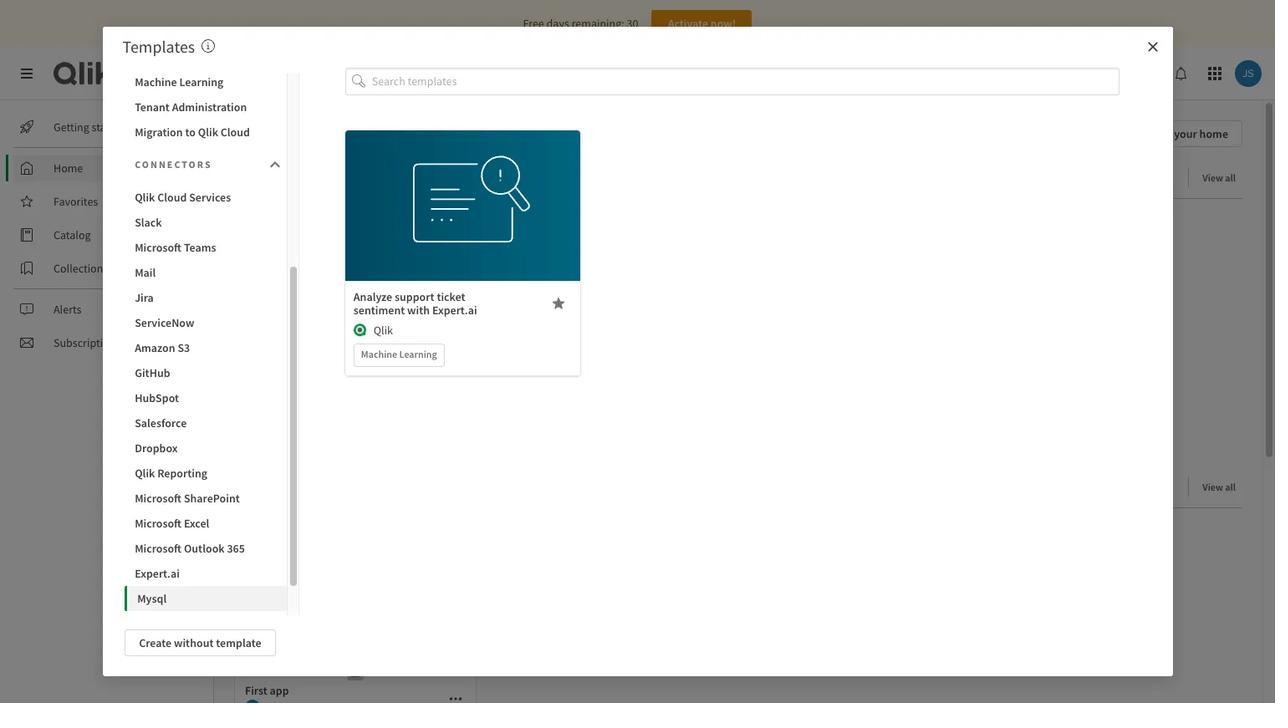 Task type: vqa. For each thing, say whether or not it's contained in the screenshot.
the topmost That
no



Task type: locate. For each thing, give the bounding box(es) containing it.
customize
[[1120, 126, 1172, 141]]

microsoft for microsoft sharepoint
[[135, 491, 182, 506]]

machine learning
[[135, 74, 224, 90], [361, 348, 437, 360]]

365
[[227, 541, 245, 556]]

to inside home main content
[[327, 167, 341, 188]]

to inside button
[[185, 125, 196, 140]]

templates
[[123, 36, 195, 57]]

qlik for qlik
[[374, 323, 393, 338]]

microsoft left excel
[[135, 516, 182, 531]]

1 vertical spatial personal element
[[342, 659, 369, 686]]

0 vertical spatial analytics
[[165, 63, 228, 84]]

github button
[[125, 361, 287, 386]]

analytics left explore
[[258, 167, 323, 188]]

0 horizontal spatial learning
[[179, 74, 224, 90]]

1 horizontal spatial learning
[[399, 348, 437, 360]]

2 first from the top
[[245, 683, 268, 699]]

0 vertical spatial view all
[[1203, 171, 1236, 184]]

1 vertical spatial view
[[1203, 481, 1224, 494]]

1 vertical spatial all
[[1226, 481, 1236, 494]]

amazon s3
[[135, 340, 190, 356]]

analytics inside home main content
[[258, 167, 323, 188]]

services
[[231, 63, 289, 84], [189, 190, 231, 205]]

1 view from the top
[[1203, 171, 1224, 184]]

4 microsoft from the top
[[135, 541, 182, 556]]

1 personal element from the top
[[342, 350, 369, 376]]

1 horizontal spatial machine learning
[[361, 348, 437, 360]]

2 microsoft from the top
[[135, 491, 182, 506]]

0 vertical spatial app
[[270, 374, 289, 389]]

first down create without template button
[[245, 683, 268, 699]]

personal element inside first app link
[[342, 659, 369, 686]]

connectors
[[135, 158, 212, 171]]

mail button
[[125, 260, 287, 285]]

microsoft sharepoint
[[135, 491, 240, 506]]

subscriptions link
[[13, 330, 201, 356]]

0 vertical spatial cloud
[[221, 125, 250, 140]]

all
[[1226, 171, 1236, 184], [1226, 481, 1236, 494]]

outlook
[[184, 541, 225, 556]]

0 horizontal spatial machine learning
[[135, 74, 224, 90]]

salesforce
[[135, 416, 187, 431]]

microsoft outlook 365
[[135, 541, 245, 556]]

tenant administration button
[[125, 95, 287, 120]]

favorites link
[[13, 188, 201, 215]]

expert.ai inside analyze support ticket sentiment with expert.ai
[[432, 303, 477, 318]]

template
[[451, 180, 496, 195], [216, 636, 262, 651]]

home inside main content
[[234, 120, 286, 146]]

use
[[430, 180, 448, 195]]

analyze
[[354, 289, 393, 304]]

2 view all from the top
[[1203, 481, 1236, 494]]

create without template
[[139, 636, 262, 651]]

1 vertical spatial first
[[245, 683, 268, 699]]

1 horizontal spatial to
[[327, 167, 341, 188]]

1 vertical spatial home
[[54, 161, 83, 176]]

analytics down templates are pre-built automations that help you automate common business workflows. get started by selecting one of the pre-built templates or choose the blank canvas to build an automation from scratch. tooltip
[[165, 63, 228, 84]]

0 horizontal spatial to
[[185, 125, 196, 140]]

details button
[[411, 211, 515, 237]]

analytics to explore
[[258, 167, 399, 188]]

app inside first app updated 10 minutes ago
[[270, 374, 289, 389]]

1 vertical spatial expert.ai
[[135, 566, 180, 581]]

template right without
[[216, 636, 262, 651]]

0 vertical spatial view
[[1203, 171, 1224, 184]]

0 horizontal spatial machine
[[135, 74, 177, 90]]

machine down qlik icon on the top left
[[361, 348, 397, 360]]

0 vertical spatial learning
[[179, 74, 224, 90]]

2 view from the top
[[1203, 481, 1224, 494]]

first for first app updated 10 minutes ago
[[245, 374, 268, 389]]

without
[[174, 636, 214, 651]]

0 vertical spatial to
[[185, 125, 196, 140]]

0 horizontal spatial expert.ai
[[135, 566, 180, 581]]

learning down "with" at the top left of the page
[[399, 348, 437, 360]]

expert.ai button
[[125, 561, 287, 586]]

first up updated
[[245, 374, 268, 389]]

analytics for analytics to explore
[[258, 167, 323, 188]]

1 vertical spatial app
[[270, 683, 289, 699]]

1 vertical spatial view all link
[[1203, 476, 1243, 497]]

qlik inside qlik reporting 'button'
[[135, 466, 155, 481]]

1 first from the top
[[245, 374, 268, 389]]

cloud down "administration"
[[221, 125, 250, 140]]

administration
[[172, 100, 247, 115]]

expert.ai inside 'button'
[[135, 566, 180, 581]]

mysql
[[137, 591, 167, 607]]

0 vertical spatial view all link
[[1203, 166, 1243, 187]]

learning
[[179, 74, 224, 90], [399, 348, 437, 360]]

1 horizontal spatial template
[[451, 180, 496, 195]]

microsoft down microsoft excel at the bottom of page
[[135, 541, 182, 556]]

slack button
[[125, 210, 287, 235]]

templates are pre-built automations that help you automate common business workflows. get started by selecting one of the pre-built templates or choose the blank canvas to build an automation from scratch. image
[[202, 39, 215, 53]]

qlik down "dropbox"
[[135, 466, 155, 481]]

close sidebar menu image
[[20, 67, 33, 80]]

personal element for used
[[342, 659, 369, 686]]

microsoft down slack
[[135, 240, 182, 255]]

first
[[245, 374, 268, 389], [245, 683, 268, 699]]

first for first app
[[245, 683, 268, 699]]

1 vertical spatial template
[[216, 636, 262, 651]]

0 horizontal spatial home
[[54, 161, 83, 176]]

1 view all from the top
[[1203, 171, 1236, 184]]

0 vertical spatial template
[[451, 180, 496, 195]]

analytics to explore link
[[258, 167, 406, 188]]

1 horizontal spatial expert.ai
[[432, 303, 477, 318]]

cloud
[[221, 125, 250, 140], [157, 190, 187, 205]]

qlik cloud services
[[135, 190, 231, 205]]

services inside button
[[189, 190, 231, 205]]

searchbar element
[[612, 60, 905, 87]]

1 all from the top
[[1226, 171, 1236, 184]]

recently used
[[258, 477, 358, 498]]

0 vertical spatial machine
[[135, 74, 177, 90]]

view for recently used
[[1203, 481, 1224, 494]]

0 vertical spatial expert.ai
[[432, 303, 477, 318]]

first inside first app updated 10 minutes ago
[[245, 374, 268, 389]]

to down tenant administration
[[185, 125, 196, 140]]

qlik reporting
[[135, 466, 208, 481]]

view
[[1203, 171, 1224, 184], [1203, 481, 1224, 494]]

home down "administration"
[[234, 120, 286, 146]]

collections
[[54, 261, 108, 276]]

app for first app
[[270, 683, 289, 699]]

1 microsoft from the top
[[135, 240, 182, 255]]

expert.ai right "with" at the top left of the page
[[432, 303, 477, 318]]

0 vertical spatial personal element
[[342, 350, 369, 376]]

ago
[[350, 392, 365, 404]]

reporting
[[157, 466, 208, 481]]

microsoft teams
[[135, 240, 216, 255]]

qlik inside qlik cloud services button
[[135, 190, 155, 205]]

qlik down sentiment
[[374, 323, 393, 338]]

jira button
[[125, 285, 287, 310]]

1 horizontal spatial home
[[234, 120, 286, 146]]

analytics
[[165, 63, 228, 84], [258, 167, 323, 188]]

machine learning button
[[125, 69, 287, 95]]

0 vertical spatial all
[[1226, 171, 1236, 184]]

activate now! link
[[652, 10, 752, 37]]

microsoft down the qlik reporting
[[135, 491, 182, 506]]

1 vertical spatial cloud
[[157, 190, 187, 205]]

0 horizontal spatial analytics
[[165, 63, 228, 84]]

1 vertical spatial analytics
[[258, 167, 323, 188]]

mysql button
[[125, 586, 287, 612]]

template right the use
[[451, 180, 496, 195]]

customize your home
[[1120, 126, 1229, 141]]

analytics for analytics services
[[165, 63, 228, 84]]

to left explore
[[327, 167, 341, 188]]

1 view all link from the top
[[1203, 166, 1243, 187]]

2 view all link from the top
[[1203, 476, 1243, 497]]

qlik down "administration"
[[198, 125, 218, 140]]

qlik cloud services button
[[125, 185, 287, 210]]

expert.ai up mysql
[[135, 566, 180, 581]]

home main content
[[207, 100, 1276, 704]]

expert.ai
[[432, 303, 477, 318], [135, 566, 180, 581]]

home up favorites
[[54, 161, 83, 176]]

1 vertical spatial view all
[[1203, 481, 1236, 494]]

2 personal element from the top
[[342, 659, 369, 686]]

learning up tenant administration button
[[179, 74, 224, 90]]

personal element
[[342, 350, 369, 376], [342, 659, 369, 686]]

getting started
[[54, 120, 126, 135]]

to
[[185, 125, 196, 140], [327, 167, 341, 188]]

ask
[[942, 66, 960, 81]]

machine learning down qlik icon on the top left
[[361, 348, 437, 360]]

machine up tenant
[[135, 74, 177, 90]]

1 vertical spatial services
[[189, 190, 231, 205]]

1 horizontal spatial analytics
[[258, 167, 323, 188]]

1 vertical spatial machine learning
[[361, 348, 437, 360]]

1 vertical spatial machine
[[361, 348, 397, 360]]

1 vertical spatial learning
[[399, 348, 437, 360]]

home
[[234, 120, 286, 146], [54, 161, 83, 176]]

0 vertical spatial home
[[234, 120, 286, 146]]

servicenow button
[[125, 310, 287, 335]]

view all link for recently used
[[1203, 476, 1243, 497]]

qlik up slack
[[135, 190, 155, 205]]

app for first app updated 10 minutes ago
[[270, 374, 289, 389]]

remaining:
[[572, 16, 625, 31]]

0 horizontal spatial cloud
[[157, 190, 187, 205]]

2 app from the top
[[270, 683, 289, 699]]

learning inside button
[[179, 74, 224, 90]]

1 app from the top
[[270, 374, 289, 389]]

close image
[[1147, 40, 1160, 54]]

1 vertical spatial to
[[327, 167, 341, 188]]

microsoft outlook 365 button
[[125, 536, 287, 561]]

home inside the navigation pane "element"
[[54, 161, 83, 176]]

started
[[92, 120, 126, 135]]

3 microsoft from the top
[[135, 516, 182, 531]]

create
[[139, 636, 172, 651]]

github
[[135, 366, 170, 381]]

qlik
[[198, 125, 218, 140], [135, 190, 155, 205], [374, 323, 393, 338], [135, 466, 155, 481]]

cloud down the connectors
[[157, 190, 187, 205]]

activate
[[668, 16, 709, 31]]

2 all from the top
[[1226, 481, 1236, 494]]

amazon
[[135, 340, 175, 356]]

with
[[407, 303, 430, 318]]

getting started link
[[13, 114, 201, 141]]

0 vertical spatial machine learning
[[135, 74, 224, 90]]

qlik image
[[354, 323, 367, 337]]

0 vertical spatial first
[[245, 374, 268, 389]]

collections link
[[13, 255, 201, 282]]

machine learning up tenant administration
[[135, 74, 224, 90]]

first app link
[[235, 522, 476, 704]]



Task type: describe. For each thing, give the bounding box(es) containing it.
now!
[[711, 16, 736, 31]]

machine inside button
[[135, 74, 177, 90]]

recently used link
[[258, 477, 364, 498]]

analyze support ticket sentiment with expert.ai
[[354, 289, 477, 318]]

dropbox
[[135, 441, 178, 456]]

details
[[446, 216, 480, 231]]

0 horizontal spatial template
[[216, 636, 262, 651]]

home link
[[13, 155, 201, 182]]

getting
[[54, 120, 89, 135]]

machine learning inside button
[[135, 74, 224, 90]]

recently
[[258, 477, 320, 498]]

use template
[[430, 180, 496, 195]]

to for qlik
[[185, 125, 196, 140]]

microsoft for microsoft excel
[[135, 516, 182, 531]]

servicenow
[[135, 315, 194, 330]]

hubspot
[[135, 391, 179, 406]]

insight
[[962, 66, 997, 81]]

microsoft for microsoft outlook 365
[[135, 541, 182, 556]]

tenant
[[135, 100, 170, 115]]

microsoft excel
[[135, 516, 209, 531]]

ask insight advisor
[[942, 66, 1037, 81]]

microsoft excel button
[[125, 511, 287, 536]]

migration to qlik cloud button
[[125, 120, 287, 145]]

analytics services
[[165, 63, 289, 84]]

dropbox button
[[125, 436, 287, 461]]

alerts
[[54, 302, 82, 317]]

30
[[627, 16, 639, 31]]

advisor
[[1000, 66, 1037, 81]]

remove from favorites image
[[552, 297, 565, 310]]

qlik for qlik reporting
[[135, 466, 155, 481]]

0 vertical spatial services
[[231, 63, 289, 84]]

catalog link
[[13, 222, 201, 248]]

view all for analytics to explore
[[1203, 171, 1236, 184]]

used
[[323, 477, 358, 498]]

microsoft for microsoft teams
[[135, 240, 182, 255]]

first app
[[245, 683, 289, 699]]

hubspot button
[[125, 386, 287, 411]]

to for explore
[[327, 167, 341, 188]]

your
[[1175, 126, 1198, 141]]

templates are pre-built automations that help you automate common business workflows. get started by selecting one of the pre-built templates or choose the blank canvas to build an automation from scratch. tooltip
[[202, 36, 215, 57]]

salesforce button
[[125, 411, 287, 436]]

view all link for analytics to explore
[[1203, 166, 1243, 187]]

qlik reporting button
[[125, 461, 287, 486]]

10
[[302, 392, 312, 404]]

migration to qlik cloud
[[135, 125, 250, 140]]

explore
[[345, 167, 399, 188]]

qlik inside migration to qlik cloud button
[[198, 125, 218, 140]]

sharepoint
[[184, 491, 240, 506]]

jira
[[135, 290, 154, 305]]

Search text field
[[639, 60, 905, 87]]

excel
[[184, 516, 209, 531]]

view all for recently used
[[1203, 481, 1236, 494]]

days
[[547, 16, 570, 31]]

teams
[[184, 240, 216, 255]]

microsoft teams button
[[125, 235, 287, 260]]

tenant administration
[[135, 100, 247, 115]]

customize your home button
[[1089, 120, 1243, 147]]

all for analytics to explore
[[1226, 171, 1236, 184]]

use template button
[[411, 174, 515, 200]]

personal element for to
[[342, 350, 369, 376]]

catalog
[[54, 228, 91, 243]]

connectors button
[[125, 148, 287, 182]]

microsoft sharepoint button
[[125, 486, 287, 511]]

ask insight advisor button
[[915, 60, 1045, 87]]

1 horizontal spatial cloud
[[221, 125, 250, 140]]

sentiment
[[354, 303, 405, 318]]

analytics services element
[[165, 63, 289, 84]]

migration
[[135, 125, 183, 140]]

free days remaining: 30
[[523, 16, 639, 31]]

slack
[[135, 215, 162, 230]]

navigation pane element
[[0, 107, 213, 363]]

updated
[[264, 392, 300, 404]]

alerts link
[[13, 296, 201, 323]]

s3
[[178, 340, 190, 356]]

subscriptions
[[54, 335, 121, 351]]

view for analytics to explore
[[1203, 171, 1224, 184]]

support
[[395, 289, 435, 304]]

activate now!
[[668, 16, 736, 31]]

create without template button
[[125, 630, 276, 657]]

mail
[[135, 265, 156, 280]]

1 horizontal spatial machine
[[361, 348, 397, 360]]

qlik for qlik cloud services
[[135, 190, 155, 205]]

amazon s3 button
[[125, 335, 287, 361]]

all for recently used
[[1226, 481, 1236, 494]]

free
[[523, 16, 544, 31]]

first app updated 10 minutes ago
[[245, 374, 365, 404]]

Search templates text field
[[372, 68, 1120, 95]]



